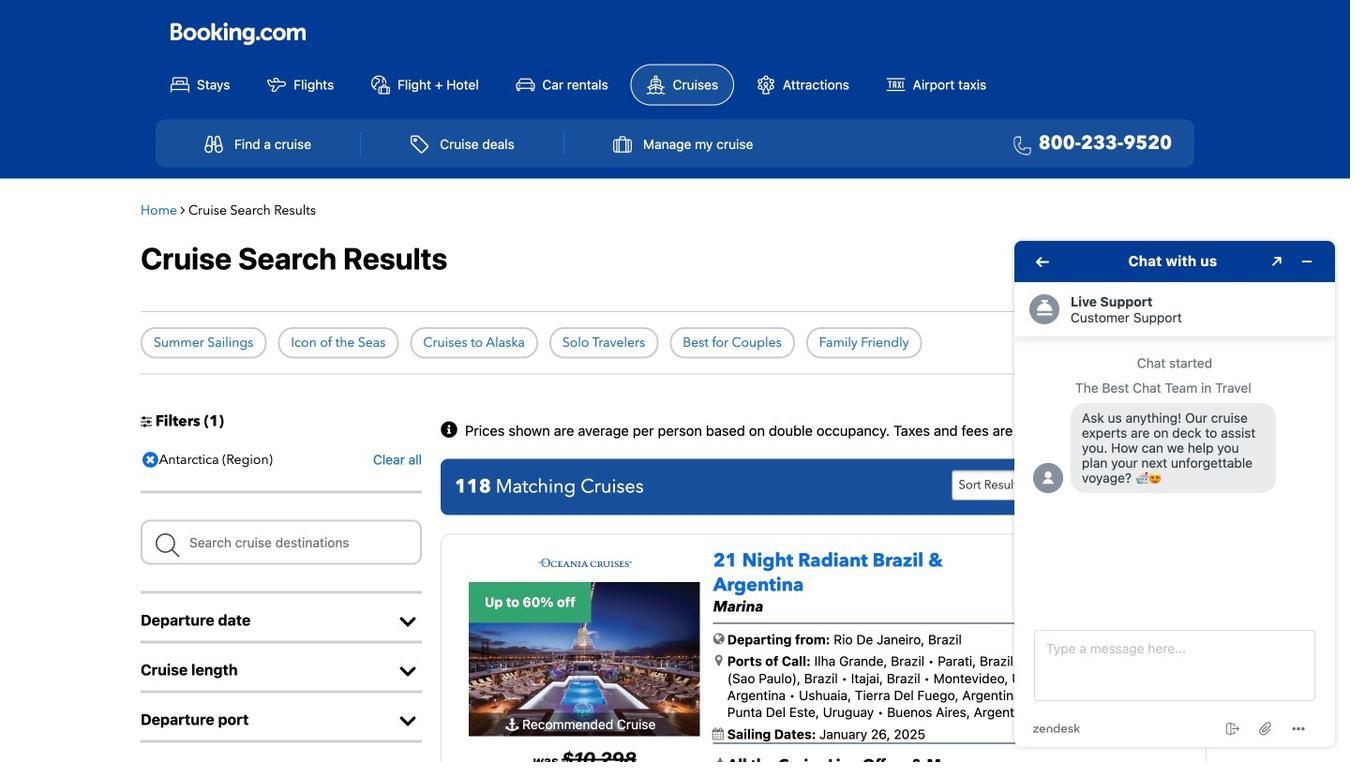Task type: locate. For each thing, give the bounding box(es) containing it.
chevron down image
[[394, 613, 422, 632], [394, 663, 422, 682], [394, 713, 422, 731]]

info label image
[[441, 422, 462, 441]]

main content
[[131, 188, 1220, 763]]

None field
[[141, 520, 422, 565]]

sliders image
[[141, 415, 152, 428]]

booking.com home image
[[171, 22, 306, 47]]

Search cruise destinations text field
[[141, 520, 422, 565]]

map marker image
[[716, 654, 723, 668]]

times circle image
[[138, 446, 163, 474]]

3 chevron down image from the top
[[394, 713, 422, 731]]

oceania cruises image
[[537, 558, 633, 569]]

0 vertical spatial chevron down image
[[394, 613, 422, 632]]

marina image
[[469, 582, 701, 737]]

1 vertical spatial chevron down image
[[394, 663, 422, 682]]

2 vertical spatial chevron down image
[[394, 713, 422, 731]]

anchor image
[[506, 719, 519, 732]]

prices shown are average per person based on double occupancy. taxes and fees are not included. element
[[465, 424, 1101, 438]]



Task type: vqa. For each thing, say whether or not it's contained in the screenshot.
ANCHOR IMAGE
yes



Task type: describe. For each thing, give the bounding box(es) containing it.
globe image
[[714, 633, 725, 646]]

star image
[[714, 758, 728, 763]]

travel menu navigation
[[156, 120, 1195, 168]]

calendar image
[[713, 728, 724, 741]]

2 chevron down image from the top
[[394, 663, 422, 682]]

angle right image
[[181, 204, 185, 217]]

1 chevron down image from the top
[[394, 613, 422, 632]]



